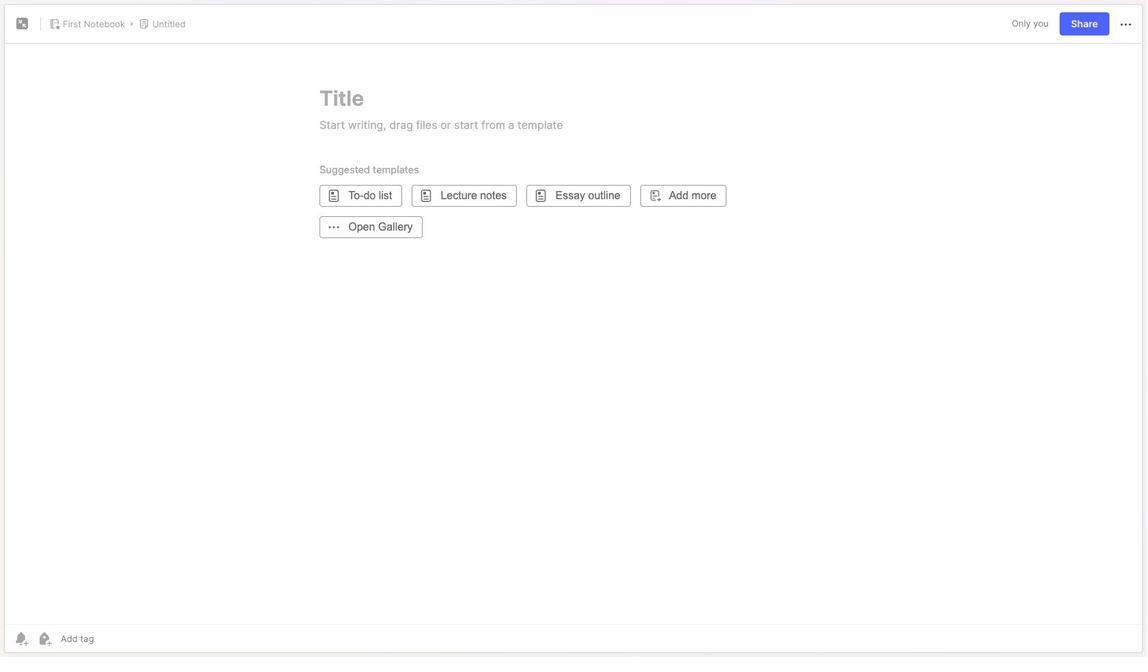 Task type: vqa. For each thing, say whether or not it's contained in the screenshot.
the 'Note Editor' text field
yes



Task type: locate. For each thing, give the bounding box(es) containing it.
Note Editor text field
[[5, 43, 1142, 625]]

Add tag field
[[59, 633, 163, 645]]

add a reminder image
[[13, 631, 29, 647]]



Task type: describe. For each thing, give the bounding box(es) containing it.
add tag image
[[36, 631, 53, 647]]

more actions image
[[1118, 16, 1134, 33]]

note window element
[[4, 4, 1143, 657]]

More actions field
[[1118, 15, 1134, 33]]

collapse note image
[[14, 16, 31, 32]]



